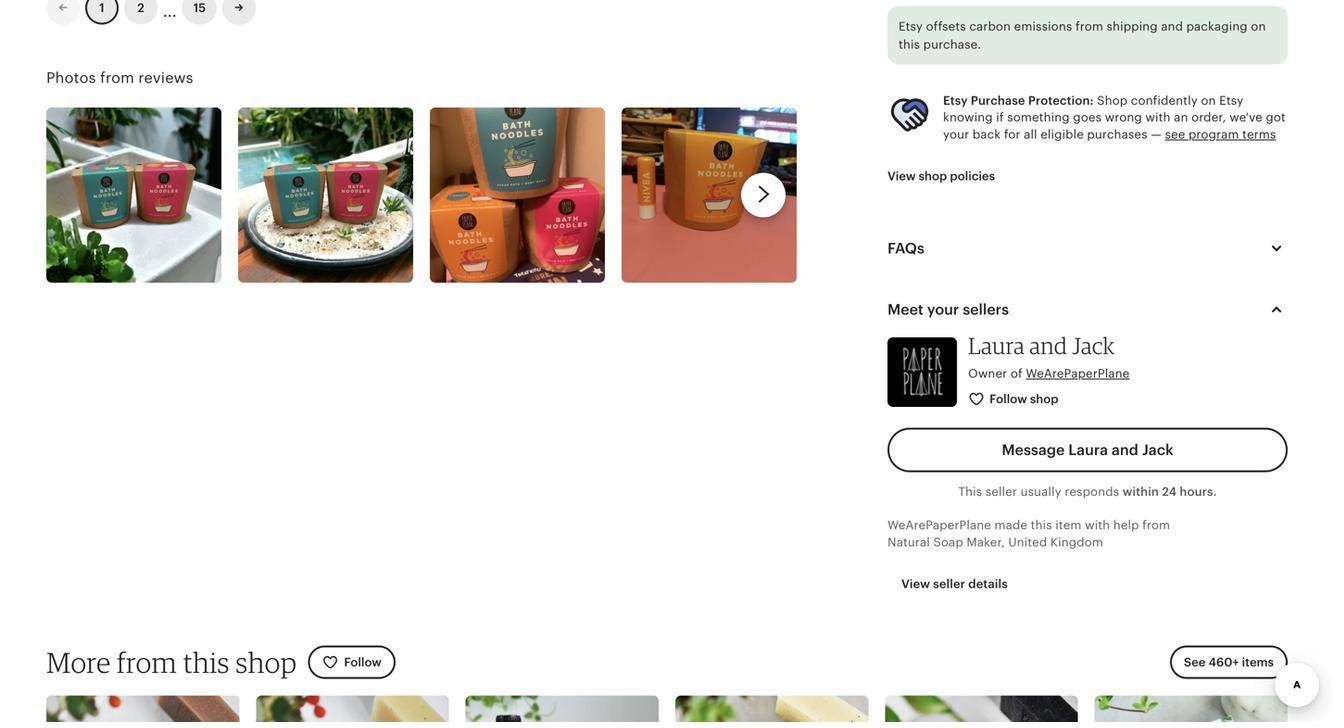 Task type: locate. For each thing, give the bounding box(es) containing it.
jack up "wearepaperplane" "link"
[[1073, 332, 1115, 359]]

0 horizontal spatial on
[[1202, 94, 1217, 107]]

view seller details link
[[888, 567, 1022, 601]]

something
[[1008, 110, 1070, 124]]

reviews
[[138, 70, 193, 86]]

shop left 'follow' button
[[236, 645, 297, 679]]

soap
[[934, 535, 964, 549]]

and up within
[[1112, 442, 1139, 458]]

from
[[1076, 19, 1104, 33], [100, 70, 134, 86], [1143, 518, 1171, 532], [117, 645, 177, 679]]

shop inside 'button'
[[919, 169, 948, 183]]

1 horizontal spatial and
[[1112, 442, 1139, 458]]

and inside message laura and jack button
[[1112, 442, 1139, 458]]

follow for follow shop
[[990, 392, 1028, 406]]

from right "help"
[[1143, 518, 1171, 532]]

see 460+ items
[[1184, 655, 1274, 669]]

kingdom
[[1051, 535, 1104, 549]]

0 horizontal spatial this
[[183, 645, 230, 679]]

0 horizontal spatial etsy
[[899, 19, 923, 33]]

of
[[1011, 367, 1023, 381]]

1 vertical spatial your
[[928, 301, 960, 318]]

follow
[[990, 392, 1028, 406], [344, 655, 382, 669]]

0 vertical spatial view
[[888, 169, 916, 183]]

wearepaperplane up follow shop
[[1026, 367, 1130, 381]]

view left policies
[[888, 169, 916, 183]]

your inside dropdown button
[[928, 301, 960, 318]]

packaging
[[1187, 19, 1248, 33]]

shop
[[919, 169, 948, 183], [1031, 392, 1059, 406], [236, 645, 297, 679]]

all
[[1024, 127, 1038, 141]]

hours.
[[1180, 485, 1217, 499]]

jack
[[1073, 332, 1115, 359], [1143, 442, 1174, 458]]

an
[[1174, 110, 1189, 124]]

1 horizontal spatial laura
[[1069, 442, 1109, 458]]

seller right this
[[986, 485, 1018, 499]]

seller
[[986, 485, 1018, 499], [934, 577, 966, 591]]

1 horizontal spatial seller
[[986, 485, 1018, 499]]

from inside wearepaperplane made this item with help from natural soap maker, united kingdom
[[1143, 518, 1171, 532]]

1 vertical spatial view
[[902, 577, 931, 591]]

0 horizontal spatial seller
[[934, 577, 966, 591]]

0 vertical spatial your
[[944, 127, 970, 141]]

2 vertical spatial and
[[1112, 442, 1139, 458]]

and
[[1162, 19, 1184, 33], [1030, 332, 1068, 359], [1112, 442, 1139, 458]]

1 vertical spatial on
[[1202, 94, 1217, 107]]

united
[[1009, 535, 1048, 549]]

view shop policies
[[888, 169, 995, 183]]

etsy for etsy offsets carbon emissions from shipping and packaging on this purchase.
[[899, 19, 923, 33]]

shop confidently on etsy knowing if something goes wrong with an order, we've got your back for all eligible purchases —
[[944, 94, 1286, 141]]

15
[[193, 1, 206, 15]]

carbon
[[970, 19, 1011, 33]]

0 vertical spatial on
[[1252, 19, 1267, 33]]

back
[[973, 127, 1001, 141]]

0 vertical spatial shop
[[919, 169, 948, 183]]

with
[[1146, 110, 1171, 124], [1085, 518, 1111, 532]]

100% natural vegan peppermint candy cane christmas soap bar image
[[256, 696, 449, 722]]

1 horizontal spatial etsy
[[944, 94, 968, 107]]

15 link
[[182, 0, 217, 25]]

from left 'shipping' in the top right of the page
[[1076, 19, 1104, 33]]

etsy for etsy purchase protection:
[[944, 94, 968, 107]]

0 horizontal spatial follow
[[344, 655, 382, 669]]

and inside "etsy offsets carbon emissions from shipping and packaging on this purchase."
[[1162, 19, 1184, 33]]

message laura and jack
[[1002, 442, 1174, 458]]

this
[[959, 485, 983, 499]]

and up "wearepaperplane" "link"
[[1030, 332, 1068, 359]]

shop down "wearepaperplane" "link"
[[1031, 392, 1059, 406]]

items
[[1242, 655, 1274, 669]]

jack inside laura and jack owner of wearepaperplane
[[1073, 332, 1115, 359]]

laura and jack image
[[888, 337, 957, 407]]

1 vertical spatial follow
[[344, 655, 382, 669]]

this for more from this shop
[[183, 645, 230, 679]]

confidently
[[1131, 94, 1198, 107]]

this up united
[[1031, 518, 1053, 532]]

wearepaperplane up soap
[[888, 518, 992, 532]]

follow inside button
[[990, 392, 1028, 406]]

with up "kingdom"
[[1085, 518, 1111, 532]]

this inside wearepaperplane made this item with help from natural soap maker, united kingdom
[[1031, 518, 1053, 532]]

0 horizontal spatial wearepaperplane
[[888, 518, 992, 532]]

2 horizontal spatial etsy
[[1220, 94, 1244, 107]]

0 vertical spatial and
[[1162, 19, 1184, 33]]

1 vertical spatial shop
[[1031, 392, 1059, 406]]

2 link
[[124, 0, 158, 25]]

0 vertical spatial with
[[1146, 110, 1171, 124]]

view
[[888, 169, 916, 183], [902, 577, 931, 591]]

1 horizontal spatial shop
[[919, 169, 948, 183]]

laura up this seller usually responds within 24 hours.
[[1069, 442, 1109, 458]]

your right meet
[[928, 301, 960, 318]]

seller left details
[[934, 577, 966, 591]]

0 vertical spatial seller
[[986, 485, 1018, 499]]

knowing
[[944, 110, 993, 124]]

natural
[[888, 535, 930, 549]]

jack up 24
[[1143, 442, 1174, 458]]

1 horizontal spatial follow
[[990, 392, 1028, 406]]

etsy up we've
[[1220, 94, 1244, 107]]

your inside shop confidently on etsy knowing if something goes wrong with an order, we've got your back for all eligible purchases —
[[944, 127, 970, 141]]

1 horizontal spatial with
[[1146, 110, 1171, 124]]

sugar scrub bar 100% natural vegan image
[[1095, 696, 1288, 722]]

see
[[1166, 127, 1186, 141]]

follow shop
[[990, 392, 1059, 406]]

1 vertical spatial seller
[[934, 577, 966, 591]]

etsy left offsets
[[899, 19, 923, 33]]

photos
[[46, 70, 96, 86]]

with up —
[[1146, 110, 1171, 124]]

order,
[[1192, 110, 1227, 124]]

2 vertical spatial this
[[183, 645, 230, 679]]

responds
[[1065, 485, 1120, 499]]

0 vertical spatial laura
[[969, 332, 1025, 359]]

eligible
[[1041, 127, 1084, 141]]

0 vertical spatial this
[[899, 37, 920, 51]]

1 horizontal spatial this
[[899, 37, 920, 51]]

view inside 'button'
[[888, 169, 916, 183]]

1 horizontal spatial wearepaperplane
[[1026, 367, 1130, 381]]

shop
[[1098, 94, 1128, 107]]

2
[[137, 1, 144, 15]]

on
[[1252, 19, 1267, 33], [1202, 94, 1217, 107]]

1 vertical spatial with
[[1085, 518, 1111, 532]]

etsy
[[899, 19, 923, 33], [944, 94, 968, 107], [1220, 94, 1244, 107]]

0 horizontal spatial with
[[1085, 518, 1111, 532]]

1 horizontal spatial jack
[[1143, 442, 1174, 458]]

1 vertical spatial wearepaperplane
[[888, 518, 992, 532]]

and right 'shipping' in the top right of the page
[[1162, 19, 1184, 33]]

100% natural vegan christmas soap bar image
[[46, 696, 239, 722]]

shop for view
[[919, 169, 948, 183]]

1 link
[[85, 0, 119, 25]]

laura
[[969, 332, 1025, 359], [1069, 442, 1109, 458]]

2 horizontal spatial shop
[[1031, 392, 1059, 406]]

got
[[1266, 110, 1286, 124]]

this
[[899, 37, 920, 51], [1031, 518, 1053, 532], [183, 645, 230, 679]]

see 460+ items link
[[1171, 645, 1288, 679]]

460+
[[1209, 655, 1240, 669]]

follow for follow
[[344, 655, 382, 669]]

view shop policies button
[[874, 159, 1009, 193]]

see program terms link
[[1166, 127, 1277, 141]]

etsy up knowing
[[944, 94, 968, 107]]

shop inside button
[[1031, 392, 1059, 406]]

usually
[[1021, 485, 1062, 499]]

1 vertical spatial jack
[[1143, 442, 1174, 458]]

shop for follow
[[1031, 392, 1059, 406]]

follow inside button
[[344, 655, 382, 669]]

1 vertical spatial this
[[1031, 518, 1053, 532]]

0 vertical spatial jack
[[1073, 332, 1115, 359]]

this up 100% natural vegan christmas soap bar image
[[183, 645, 230, 679]]

view down natural at the bottom of page
[[902, 577, 931, 591]]

0 horizontal spatial jack
[[1073, 332, 1115, 359]]

your down knowing
[[944, 127, 970, 141]]

this left 'purchase.'
[[899, 37, 920, 51]]

0 horizontal spatial and
[[1030, 332, 1068, 359]]

shipping
[[1107, 19, 1158, 33]]

from inside "etsy offsets carbon emissions from shipping and packaging on this purchase."
[[1076, 19, 1104, 33]]

on up order,
[[1202, 94, 1217, 107]]

goes
[[1074, 110, 1102, 124]]

1 vertical spatial laura
[[1069, 442, 1109, 458]]

0 horizontal spatial laura
[[969, 332, 1025, 359]]

shop left policies
[[919, 169, 948, 183]]

etsy offsets carbon emissions from shipping and packaging on this purchase.
[[899, 19, 1267, 51]]

meet
[[888, 301, 924, 318]]

with inside shop confidently on etsy knowing if something goes wrong with an order, we've got your back for all eligible purchases —
[[1146, 110, 1171, 124]]

0 vertical spatial follow
[[990, 392, 1028, 406]]

follow down "of" at the bottom right
[[990, 392, 1028, 406]]

wearepaperplane
[[1026, 367, 1130, 381], [888, 518, 992, 532]]

—
[[1151, 127, 1162, 141]]

on inside shop confidently on etsy knowing if something goes wrong with an order, we've got your back for all eligible purchases —
[[1202, 94, 1217, 107]]

1 vertical spatial and
[[1030, 332, 1068, 359]]

2 horizontal spatial and
[[1162, 19, 1184, 33]]

2 horizontal spatial this
[[1031, 518, 1053, 532]]

from right the photos
[[100, 70, 134, 86]]

0 horizontal spatial shop
[[236, 645, 297, 679]]

follow up 100% natural vegan peppermint candy cane christmas soap bar image
[[344, 655, 382, 669]]

if
[[997, 110, 1004, 124]]

0 vertical spatial wearepaperplane
[[1026, 367, 1130, 381]]

laura up 'owner'
[[969, 332, 1025, 359]]

1 horizontal spatial on
[[1252, 19, 1267, 33]]

terms
[[1243, 127, 1277, 141]]

on right packaging
[[1252, 19, 1267, 33]]

your
[[944, 127, 970, 141], [928, 301, 960, 318]]

etsy inside "etsy offsets carbon emissions from shipping and packaging on this purchase."
[[899, 19, 923, 33]]



Task type: vqa. For each thing, say whether or not it's contained in the screenshot.
up
no



Task type: describe. For each thing, give the bounding box(es) containing it.
follow button
[[308, 645, 396, 679]]

see program terms
[[1166, 127, 1277, 141]]

offsets
[[927, 19, 966, 33]]

meet your sellers
[[888, 301, 1009, 318]]

laura and jack owner of wearepaperplane
[[969, 332, 1130, 381]]

jack inside button
[[1143, 442, 1174, 458]]

meet your sellers button
[[871, 288, 1305, 332]]

help
[[1114, 518, 1140, 532]]

message laura and jack button
[[888, 428, 1288, 472]]

100% natural and vegan beard liquor beard oil image
[[466, 696, 659, 722]]

program
[[1189, 127, 1240, 141]]

and inside laura and jack owner of wearepaperplane
[[1030, 332, 1068, 359]]

view seller details
[[902, 577, 1008, 591]]

teenage kicks - charcoal soap bar for teenage skin image
[[885, 696, 1079, 722]]

more
[[46, 645, 111, 679]]

photos from reviews
[[46, 70, 193, 86]]

wearepaperplane link
[[1026, 367, 1130, 381]]

purchases
[[1088, 127, 1148, 141]]

item
[[1056, 518, 1082, 532]]

2 vertical spatial shop
[[236, 645, 297, 679]]

for
[[1005, 127, 1021, 141]]

this inside "etsy offsets carbon emissions from shipping and packaging on this purchase."
[[899, 37, 920, 51]]

wearepaperplane inside laura and jack owner of wearepaperplane
[[1026, 367, 1130, 381]]

wrong
[[1105, 110, 1143, 124]]

with inside wearepaperplane made this item with help from natural soap maker, united kingdom
[[1085, 518, 1111, 532]]

100% natural vegan boost soap bar peppermint scent plastic-free image
[[676, 696, 869, 722]]

purchase.
[[924, 37, 982, 51]]

laura inside laura and jack owner of wearepaperplane
[[969, 332, 1025, 359]]

wearepaperplane inside wearepaperplane made this item with help from natural soap maker, united kingdom
[[888, 518, 992, 532]]

emissions
[[1015, 19, 1073, 33]]

see
[[1184, 655, 1206, 669]]

owner
[[969, 367, 1008, 381]]

laura inside button
[[1069, 442, 1109, 458]]

view for view shop policies
[[888, 169, 916, 183]]

from up 100% natural vegan christmas soap bar image
[[117, 645, 177, 679]]

follow shop button
[[955, 382, 1075, 417]]

seller for this
[[986, 485, 1018, 499]]

within
[[1123, 485, 1160, 499]]

etsy inside shop confidently on etsy knowing if something goes wrong with an order, we've got your back for all eligible purchases —
[[1220, 94, 1244, 107]]

sellers
[[963, 301, 1009, 318]]

seller for view
[[934, 577, 966, 591]]

protection:
[[1029, 94, 1094, 107]]

24
[[1163, 485, 1177, 499]]

purchase
[[971, 94, 1026, 107]]

etsy purchase protection:
[[944, 94, 1094, 107]]

view for view seller details
[[902, 577, 931, 591]]

faqs
[[888, 240, 925, 257]]

1
[[99, 1, 105, 15]]

message
[[1002, 442, 1065, 458]]

maker,
[[967, 535, 1005, 549]]

more from this shop
[[46, 645, 297, 679]]

on inside "etsy offsets carbon emissions from shipping and packaging on this purchase."
[[1252, 19, 1267, 33]]

this for wearepaperplane made this item with help from natural soap maker, united kingdom
[[1031, 518, 1053, 532]]

we've
[[1230, 110, 1263, 124]]

made
[[995, 518, 1028, 532]]

wearepaperplane made this item with help from natural soap maker, united kingdom
[[888, 518, 1171, 549]]

faqs button
[[871, 226, 1305, 271]]

policies
[[950, 169, 995, 183]]

this seller usually responds within 24 hours.
[[959, 485, 1217, 499]]

details
[[969, 577, 1008, 591]]



